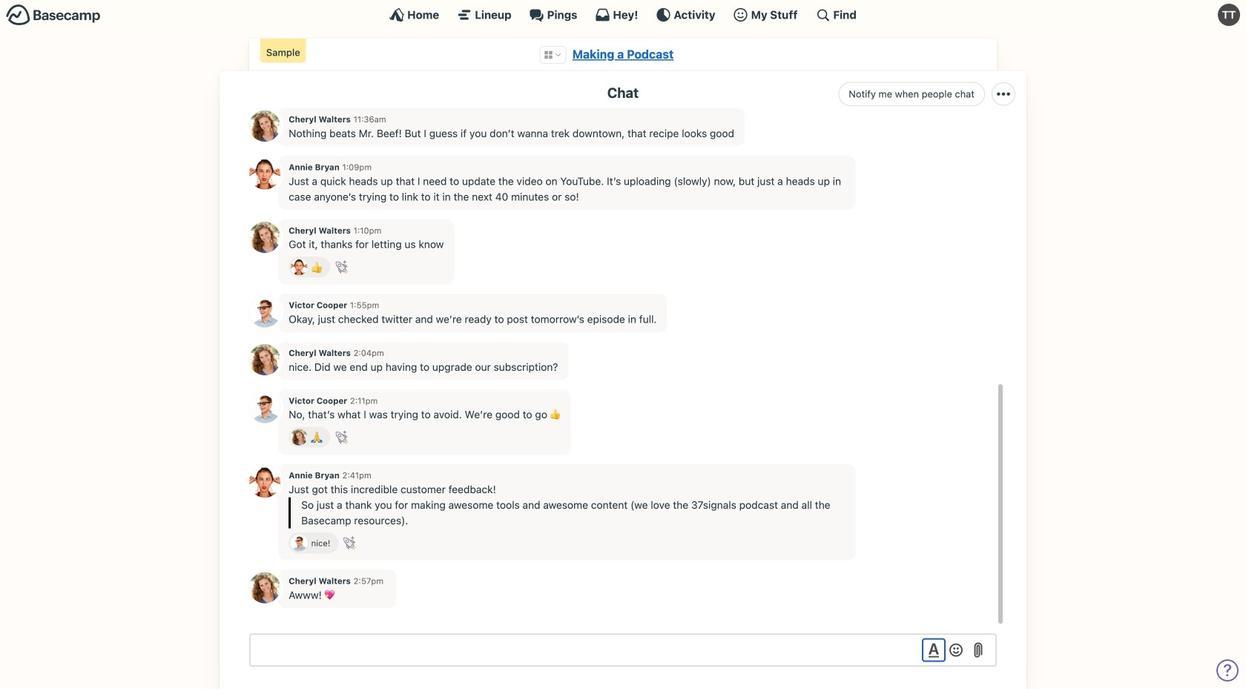 Task type: locate. For each thing, give the bounding box(es) containing it.
2 cheryl walters image from the top
[[249, 573, 281, 604]]

switch accounts image
[[6, 4, 101, 27]]

1 vertical spatial annie bryan image
[[249, 467, 281, 498]]

1 vertical spatial cheryl walters image
[[249, 573, 281, 604]]

2 annie bryan image from the top
[[249, 467, 281, 498]]

annie bryan image
[[291, 259, 308, 276]]

terry turtle image
[[1219, 4, 1241, 26]]

1:10pm element
[[354, 226, 382, 236]]

cheryl w. boosted the chat with '🙏' element
[[289, 427, 331, 448]]

victor cooper image for 2:11pm 'element'
[[249, 392, 281, 423]]

0 vertical spatial cheryl walters image
[[249, 111, 281, 142]]

2 victor cooper image from the top
[[249, 392, 281, 423]]

0 vertical spatial cheryl walters image
[[249, 222, 281, 253]]

1 victor cooper image from the top
[[249, 297, 281, 328]]

victor cooper image
[[249, 297, 281, 328], [249, 392, 281, 423]]

annie bryan image for 1:09pm element
[[249, 158, 281, 190]]

1 annie bryan image from the top
[[249, 158, 281, 190]]

1:55pm element
[[350, 300, 379, 310]]

2:04pm element
[[354, 348, 384, 358]]

0 vertical spatial annie bryan image
[[249, 158, 281, 190]]

1 vertical spatial cheryl walters image
[[249, 344, 281, 375]]

victor cooper image for 1:55pm element
[[249, 297, 281, 328]]

1 cheryl walters image from the top
[[249, 222, 281, 253]]

cheryl walters image for 11:36am element
[[249, 111, 281, 142]]

1 vertical spatial victor cooper image
[[249, 392, 281, 423]]

annie bryan image for 2:41pm element
[[249, 467, 281, 498]]

None text field
[[249, 634, 997, 667]]

main element
[[0, 0, 1247, 29]]

cheryl walters image
[[249, 111, 281, 142], [249, 344, 281, 375], [291, 429, 308, 446]]

annie bryan image
[[249, 158, 281, 190], [249, 467, 281, 498]]

2 vertical spatial cheryl walters image
[[291, 429, 308, 446]]

0 vertical spatial victor cooper image
[[249, 297, 281, 328]]

cheryl walters image
[[249, 222, 281, 253], [249, 573, 281, 604]]



Task type: vqa. For each thing, say whether or not it's contained in the screenshot.
Ruby image
no



Task type: describe. For each thing, give the bounding box(es) containing it.
2:57pm element
[[354, 576, 384, 586]]

11:36am element
[[354, 114, 386, 124]]

breadcrumb element
[[249, 39, 997, 71]]

victor c. boosted the chat with 'nice!' element
[[289, 533, 339, 554]]

cheryl walters image for 2:57pm element
[[249, 573, 281, 604]]

1:09pm element
[[342, 162, 372, 172]]

2:41pm element
[[342, 471, 372, 481]]

2:11pm element
[[350, 396, 378, 406]]

cheryl walters image inside cheryl w. boosted the chat with '🙏' element
[[291, 429, 308, 446]]

annie b. boosted the chat with '👍' element
[[289, 257, 331, 278]]

cheryl walters image for '2:04pm' element
[[249, 344, 281, 375]]

cheryl walters image for 1:10pm element
[[249, 222, 281, 253]]

keyboard shortcut: ⌘ + / image
[[816, 7, 831, 22]]

victor cooper image
[[291, 535, 308, 552]]



